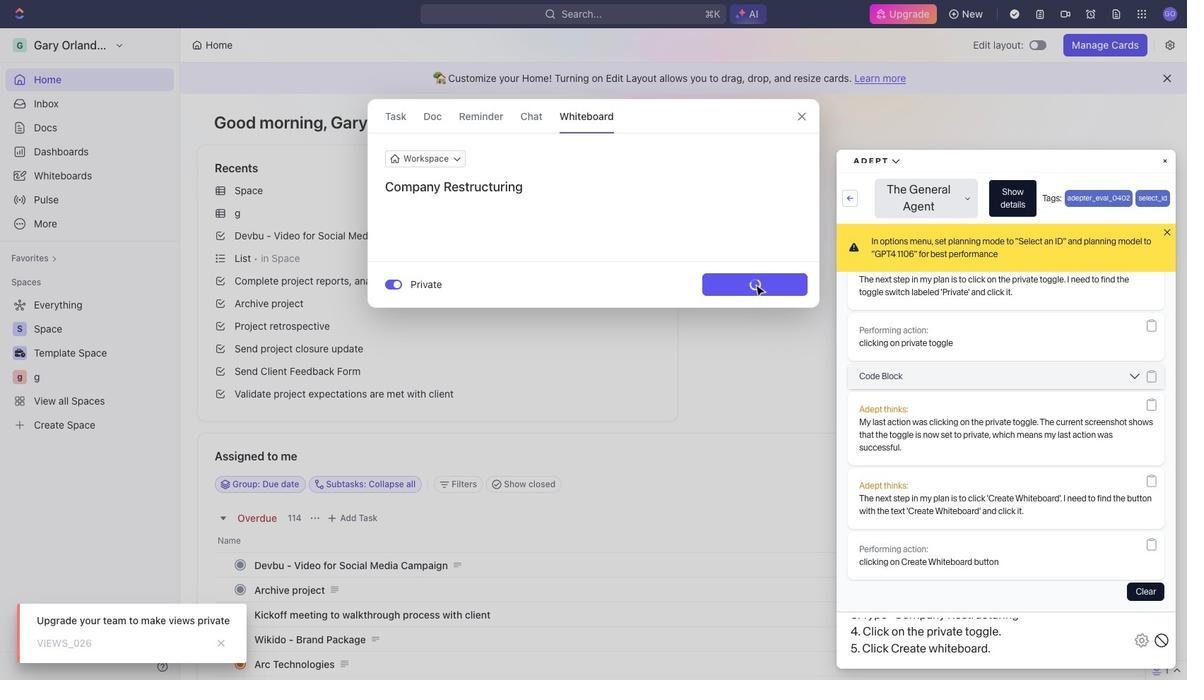 Task type: vqa. For each thing, say whether or not it's contained in the screenshot.
the Name this Whiteboard... 'field'
yes



Task type: describe. For each thing, give the bounding box(es) containing it.
Name this Whiteboard... field
[[368, 179, 819, 196]]

sidebar navigation
[[0, 28, 180, 681]]



Task type: locate. For each thing, give the bounding box(es) containing it.
tree
[[6, 294, 174, 437]]

tree inside sidebar navigation
[[6, 294, 174, 437]]

dialog
[[368, 99, 820, 308]]

alert
[[180, 63, 1187, 94]]

Search tasks... text field
[[956, 474, 1097, 495]]



